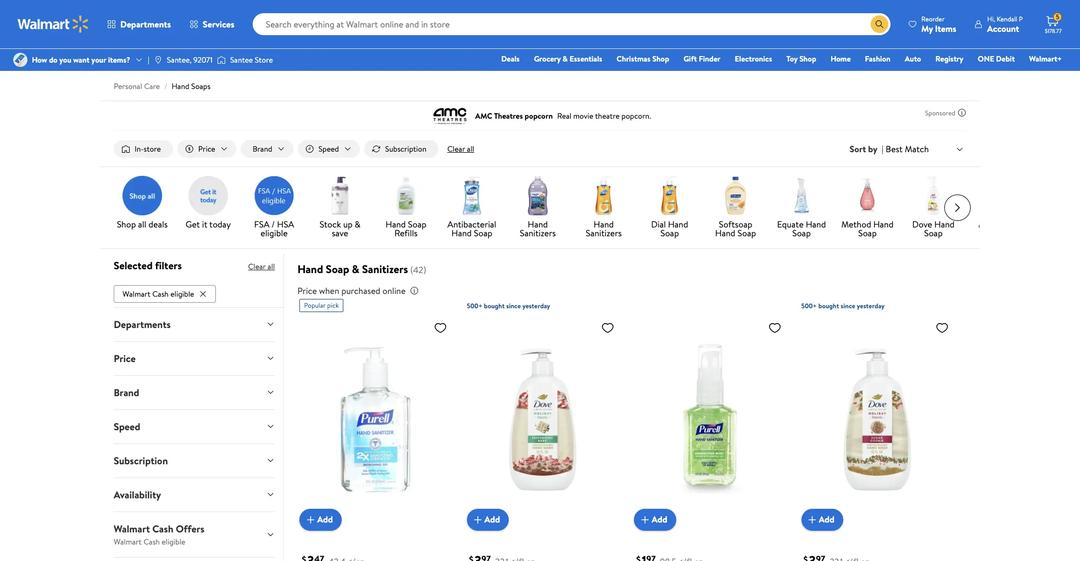 Task type: vqa. For each thing, say whether or not it's contained in the screenshot.
2nd $329.00 button from right
no



Task type: describe. For each thing, give the bounding box(es) containing it.
equate hand soap link
[[774, 176, 831, 240]]

1 horizontal spatial clear all button
[[443, 140, 479, 158]]

clear inside sort and filter section element
[[448, 144, 465, 154]]

popular
[[304, 301, 326, 310]]

purell advanced hand sanitizer refreshing gel, 8 oz pump bottle image
[[300, 317, 452, 522]]

best match
[[886, 143, 930, 155]]

auto link
[[901, 53, 927, 65]]

hi,
[[988, 14, 996, 23]]

when
[[319, 285, 340, 297]]

hand sanitizers for hand dial hand soap image
[[586, 218, 622, 239]]

dove hand soap link
[[906, 176, 963, 240]]

filters
[[155, 258, 182, 273]]

walmart cash offers walmart cash eligible
[[114, 522, 205, 547]]

soap for equate hand soap
[[793, 227, 811, 239]]

500+ bought since yesterday for dove sugar cookie liquid hand wash for deep nourishment holiday treats limited edition, 12 oz image
[[802, 301, 885, 311]]

essentials
[[570, 53, 603, 64]]

personal
[[114, 81, 142, 92]]

dial
[[652, 218, 666, 230]]

offers
[[176, 522, 205, 536]]

get it today
[[186, 218, 231, 230]]

services
[[203, 18, 235, 30]]

0 vertical spatial &
[[563, 53, 568, 64]]

0 horizontal spatial clear
[[248, 261, 266, 272]]

hand inside equate hand soap
[[806, 218, 827, 230]]

antibacterial
[[448, 218, 497, 230]]

best match button
[[884, 142, 967, 156]]

store
[[144, 144, 161, 154]]

add to cart image for purell® advanced hand sanitizer energizing mint, infused with essential oils, 2 oz pump bottle image
[[639, 513, 652, 527]]

add for add to cart image related to purell® advanced hand sanitizer energizing mint, infused with essential oils, 2 oz pump bottle image
[[652, 514, 668, 526]]

hand sanitizers for hand sanitizers image
[[520, 218, 556, 239]]

hand sanitizers image
[[518, 176, 558, 216]]

subscription button
[[105, 444, 284, 478]]

debit
[[997, 53, 1016, 64]]

grocery & essentials link
[[529, 53, 608, 65]]

items?
[[108, 54, 130, 65]]

method hand soap
[[842, 218, 894, 239]]

reorder my items
[[922, 14, 957, 34]]

 image for santee, 92071
[[154, 56, 163, 64]]

dial hand soap link
[[642, 176, 699, 240]]

departments button
[[98, 11, 180, 37]]

2 vertical spatial all
[[268, 261, 275, 272]]

2 vertical spatial cash
[[144, 536, 160, 547]]

subscription inside button
[[385, 144, 427, 154]]

hand soap refills
[[386, 218, 427, 239]]

in-
[[135, 144, 144, 154]]

add to favorites list, purell® advanced hand sanitizer energizing mint, infused with essential oils, 2 oz pump bottle image
[[769, 321, 782, 335]]

departments inside dropdown button
[[114, 318, 171, 331]]

gift finder link
[[679, 53, 726, 65]]

walmart for eligible
[[123, 289, 151, 300]]

subscription button
[[365, 140, 439, 158]]

purell® advanced hand sanitizer energizing mint, infused with essential oils, 2 oz pump bottle image
[[635, 317, 787, 522]]

services button
[[180, 11, 244, 37]]

fsa / hsa eligible image
[[255, 176, 294, 216]]

stock
[[320, 218, 341, 230]]

subscription inside dropdown button
[[114, 454, 168, 468]]

hsa
[[277, 218, 294, 230]]

method hand soap image
[[848, 176, 888, 216]]

add to cart image for dove sugar cookie liquid hand wash for deep nourishment holiday treats limited edition, 12 oz image
[[806, 513, 820, 527]]

antibacterial hand soap link
[[444, 176, 501, 240]]

price tab
[[105, 342, 284, 375]]

soap inside hand soap refills
[[408, 218, 427, 230]]

fashion link
[[861, 53, 896, 65]]

match
[[906, 143, 930, 155]]

add for add to cart icon for dove peppermint bark liquid hand wash for deep nourishment holiday treats limited edition, 12 oz image
[[485, 514, 501, 526]]

soap for dial hand soap
[[661, 227, 680, 239]]

one
[[979, 53, 995, 64]]

christmas shop link
[[612, 53, 675, 65]]

stock up & save
[[320, 218, 361, 239]]

toy shop link
[[782, 53, 822, 65]]

save
[[332, 227, 349, 239]]

it
[[202, 218, 208, 230]]

store
[[255, 54, 273, 65]]

get
[[186, 218, 200, 230]]

soap for antibacterial hand soap
[[474, 227, 493, 239]]

account
[[988, 22, 1020, 34]]

shop all image
[[123, 176, 162, 216]]

antibacterial hand soap image
[[452, 176, 492, 216]]

gift finder
[[684, 53, 721, 64]]

1 hand sanitizers link from the left
[[510, 176, 567, 240]]

0 horizontal spatial sanitizers
[[362, 262, 408, 277]]

ad disclaimer and feedback for skylinedisplayad image
[[958, 108, 967, 117]]

add for add to cart image for purell advanced hand sanitizer refreshing gel, 8 oz pump bottle "image"
[[317, 514, 333, 526]]

fsa / hsa eligible
[[254, 218, 294, 239]]

availability button
[[105, 478, 284, 512]]

cash for offers
[[152, 522, 174, 536]]

hand soap refills image
[[387, 176, 426, 216]]

0 horizontal spatial clear all button
[[248, 258, 275, 276]]

want
[[73, 54, 90, 65]]

0 vertical spatial speed button
[[298, 140, 360, 158]]

one debit link
[[974, 53, 1021, 65]]

stock up & save image
[[321, 176, 360, 216]]

5 $178.77
[[1046, 12, 1063, 35]]

departments tab
[[105, 308, 284, 341]]

mrs. myers hand soap link
[[972, 176, 1029, 240]]

$178.77
[[1046, 27, 1063, 35]]

how
[[32, 54, 47, 65]]

2 horizontal spatial sanitizers
[[586, 227, 622, 239]]

1 horizontal spatial sanitizers
[[520, 227, 556, 239]]

deals
[[502, 53, 520, 64]]

soap for method hand soap
[[859, 227, 877, 239]]

availability
[[114, 488, 161, 502]]

method
[[842, 218, 872, 230]]

bought for dove peppermint bark liquid hand wash for deep nourishment holiday treats limited edition, 12 oz image
[[484, 301, 505, 311]]

dove sugar cookie liquid hand wash for deep nourishment holiday treats limited edition, 12 oz image
[[802, 317, 954, 522]]

since for dove sugar cookie liquid hand wash for deep nourishment holiday treats limited edition, 12 oz image
[[841, 301, 856, 311]]

sort
[[850, 143, 867, 155]]

christmas shop
[[617, 53, 670, 64]]

0 horizontal spatial speed button
[[105, 410, 284, 444]]

equate
[[778, 218, 804, 230]]

in-store
[[135, 144, 161, 154]]

dove hand soap
[[913, 218, 955, 239]]

toy shop
[[787, 53, 817, 64]]

toy
[[787, 53, 798, 64]]

how do you want your items?
[[32, 54, 130, 65]]

cash for eligible
[[152, 289, 169, 300]]

method hand soap link
[[840, 176, 897, 240]]

dove hand soap image
[[914, 176, 954, 216]]

popular pick
[[304, 301, 339, 310]]

best
[[886, 143, 903, 155]]

shop all deals link
[[114, 176, 171, 231]]

softsoap hand soap link
[[708, 176, 765, 240]]

bought for dove sugar cookie liquid hand wash for deep nourishment holiday treats limited edition, 12 oz image
[[819, 301, 840, 311]]

add button for dove sugar cookie liquid hand wash for deep nourishment holiday treats limited edition, 12 oz image
[[802, 509, 844, 531]]

speed inside tab
[[114, 420, 140, 434]]

subscription tab
[[105, 444, 284, 478]]

92071
[[194, 54, 213, 65]]

yesterday for add to favorites list, dove peppermint bark liquid hand wash for deep nourishment holiday treats limited edition, 12 oz icon
[[523, 301, 551, 311]]

brand tab
[[105, 376, 284, 409]]

(42)
[[411, 264, 427, 276]]

hand inside hand soap refills
[[386, 218, 406, 230]]

walmart cash eligible list item
[[114, 283, 218, 303]]

walmart cash eligible
[[123, 289, 194, 300]]

0 vertical spatial price button
[[178, 140, 236, 158]]

home
[[831, 53, 851, 64]]

 image for santee store
[[217, 54, 226, 65]]

hand inside method hand soap
[[874, 218, 894, 230]]

walmart cash eligible button
[[114, 285, 216, 303]]

you
[[59, 54, 71, 65]]

hand soap refills link
[[378, 176, 435, 240]]

price inside tab
[[114, 352, 136, 365]]

speed tab
[[105, 410, 284, 444]]

electronics
[[735, 53, 773, 64]]



Task type: locate. For each thing, give the bounding box(es) containing it.
soap inside dove hand soap
[[925, 227, 943, 239]]

eligible down filters
[[171, 289, 194, 300]]

fsa / hsa eligible link
[[246, 176, 303, 240]]

add button
[[300, 509, 342, 531], [467, 509, 509, 531], [635, 509, 677, 531], [802, 509, 844, 531]]

dial hand soap image for dial
[[650, 176, 690, 216]]

2 horizontal spatial shop
[[800, 53, 817, 64]]

all down fsa / hsa eligible
[[268, 261, 275, 272]]

by
[[869, 143, 878, 155]]

& up price when purchased online
[[352, 262, 360, 277]]

tab
[[105, 558, 284, 561]]

softsoap
[[719, 218, 753, 230]]

2 add to cart image from the left
[[806, 513, 820, 527]]

/ right fsa
[[272, 218, 275, 230]]

one debit
[[979, 53, 1016, 64]]

cash inside button
[[152, 289, 169, 300]]

speed inside sort and filter section element
[[319, 144, 339, 154]]

get it today image
[[189, 176, 228, 216]]

price when purchased online
[[298, 285, 406, 297]]

1 vertical spatial clear all button
[[248, 258, 275, 276]]

 image
[[217, 54, 226, 65], [154, 56, 163, 64]]

shop right "toy"
[[800, 53, 817, 64]]

1 vertical spatial /
[[272, 218, 275, 230]]

brand inside sort and filter section element
[[253, 144, 273, 154]]

0 horizontal spatial /
[[164, 81, 167, 92]]

add to cart image for dove peppermint bark liquid hand wash for deep nourishment holiday treats limited edition, 12 oz image
[[472, 513, 485, 527]]

dial hand soap
[[652, 218, 689, 239]]

/ inside fsa / hsa eligible
[[272, 218, 275, 230]]

since for dove peppermint bark liquid hand wash for deep nourishment holiday treats limited edition, 12 oz image
[[507, 301, 521, 311]]

0 horizontal spatial  image
[[154, 56, 163, 64]]

2 vertical spatial walmart
[[114, 536, 142, 547]]

3 add from the left
[[652, 514, 668, 526]]

0 horizontal spatial since
[[507, 301, 521, 311]]

1 dial hand soap image from the left
[[584, 176, 624, 216]]

2 horizontal spatial price
[[298, 285, 317, 297]]

dove
[[913, 218, 933, 230]]

shop for toy shop
[[800, 53, 817, 64]]

dove peppermint bark liquid hand wash for deep nourishment holiday treats limited edition, 12 oz image
[[467, 317, 619, 522]]

sponsored
[[926, 108, 956, 117]]

500+ bought since yesterday
[[467, 301, 551, 311], [802, 301, 885, 311]]

1 vertical spatial cash
[[152, 522, 174, 536]]

0 vertical spatial |
[[148, 54, 149, 65]]

1 vertical spatial clear
[[248, 261, 266, 272]]

1 horizontal spatial price
[[198, 144, 216, 154]]

get it today link
[[180, 176, 237, 231]]

2 vertical spatial eligible
[[162, 536, 186, 547]]

0 horizontal spatial hand sanitizers
[[520, 218, 556, 239]]

1 horizontal spatial clear all
[[448, 144, 475, 154]]

price button up get it today image
[[178, 140, 236, 158]]

1 horizontal spatial shop
[[653, 53, 670, 64]]

0 vertical spatial walmart
[[123, 289, 151, 300]]

cash
[[152, 289, 169, 300], [152, 522, 174, 536], [144, 536, 160, 547]]

2 add to cart image from the left
[[639, 513, 652, 527]]

2 vertical spatial price
[[114, 352, 136, 365]]

0 vertical spatial /
[[164, 81, 167, 92]]

1 vertical spatial price
[[298, 285, 317, 297]]

your
[[91, 54, 106, 65]]

eligible inside button
[[171, 289, 194, 300]]

sort and filter section element
[[101, 131, 980, 167]]

dial hand soap image
[[584, 176, 624, 216], [650, 176, 690, 216]]

soap inside equate hand soap
[[793, 227, 811, 239]]

eligible down offers
[[162, 536, 186, 547]]

clear all down fsa / hsa eligible
[[248, 261, 275, 272]]

antibacterial hand soap
[[448, 218, 497, 239]]

fsa
[[254, 218, 270, 230]]

brand for the bottommost brand 'dropdown button'
[[114, 386, 139, 400]]

dial hand soap image for hand
[[584, 176, 624, 216]]

| inside sort and filter section element
[[882, 143, 884, 155]]

2 add from the left
[[485, 514, 501, 526]]

1 horizontal spatial subscription
[[385, 144, 427, 154]]

1 horizontal spatial add to cart image
[[639, 513, 652, 527]]

subscription up the availability
[[114, 454, 168, 468]]

departments up items?
[[120, 18, 171, 30]]

applied filters section element
[[114, 258, 182, 273]]

clear down fsa / hsa eligible
[[248, 261, 266, 272]]

1 since from the left
[[507, 301, 521, 311]]

1 horizontal spatial bought
[[819, 301, 840, 311]]

0 horizontal spatial 500+ bought since yesterday
[[467, 301, 551, 311]]

1 horizontal spatial clear
[[448, 144, 465, 154]]

0 vertical spatial price
[[198, 144, 216, 154]]

hand soap & sanitizers (42)
[[298, 262, 427, 277]]

0 vertical spatial brand button
[[241, 140, 293, 158]]

add to favorites list, dove sugar cookie liquid hand wash for deep nourishment holiday treats limited edition, 12 oz image
[[936, 321, 950, 335]]

hand inside dial hand soap
[[669, 218, 689, 230]]

items
[[936, 22, 957, 34]]

sort by |
[[850, 143, 884, 155]]

0 vertical spatial brand
[[253, 144, 273, 154]]

0 horizontal spatial add to cart image
[[304, 513, 317, 527]]

1 500+ from the left
[[467, 301, 483, 311]]

Search search field
[[253, 13, 891, 35]]

1 horizontal spatial hand sanitizers
[[586, 218, 622, 239]]

walmart for offers
[[114, 522, 150, 536]]

0 vertical spatial cash
[[152, 289, 169, 300]]

speed button
[[298, 140, 360, 158], [105, 410, 284, 444]]

4 add from the left
[[820, 514, 835, 526]]

0 horizontal spatial |
[[148, 54, 149, 65]]

1 add to cart image from the left
[[304, 513, 317, 527]]

add to favorites list, dove peppermint bark liquid hand wash for deep nourishment holiday treats limited edition, 12 oz image
[[602, 321, 615, 335]]

eligible inside fsa / hsa eligible
[[261, 227, 288, 239]]

1 horizontal spatial brand
[[253, 144, 273, 154]]

clear all button up antibacterial hand soap image
[[443, 140, 479, 158]]

walmart image
[[18, 15, 89, 33]]

1 vertical spatial speed button
[[105, 410, 284, 444]]

softsoap hand soap
[[716, 218, 757, 239]]

0 horizontal spatial all
[[138, 218, 147, 230]]

soap inside mrs. myers hand soap
[[1002, 227, 1021, 239]]

1 vertical spatial departments
[[114, 318, 171, 331]]

1 horizontal spatial yesterday
[[858, 301, 885, 311]]

1 horizontal spatial add to cart image
[[806, 513, 820, 527]]

2 vertical spatial &
[[352, 262, 360, 277]]

& right "grocery"
[[563, 53, 568, 64]]

equate hand soap image
[[782, 176, 822, 216]]

0 horizontal spatial price
[[114, 352, 136, 365]]

hand
[[172, 81, 189, 92], [386, 218, 406, 230], [528, 218, 548, 230], [594, 218, 614, 230], [669, 218, 689, 230], [806, 218, 827, 230], [874, 218, 894, 230], [935, 218, 955, 230], [452, 227, 472, 239], [716, 227, 736, 239], [980, 227, 1000, 239], [298, 262, 323, 277]]

0 vertical spatial clear
[[448, 144, 465, 154]]

walmart cash offers tab
[[105, 512, 284, 557]]

search icon image
[[876, 20, 885, 29]]

online
[[383, 285, 406, 297]]

& for soap
[[352, 262, 360, 277]]

500+ bought since yesterday for dove peppermint bark liquid hand wash for deep nourishment holiday treats limited edition, 12 oz image
[[467, 301, 551, 311]]

| up care
[[148, 54, 149, 65]]

sanitizers
[[520, 227, 556, 239], [586, 227, 622, 239], [362, 262, 408, 277]]

& for up
[[355, 218, 361, 230]]

1 horizontal spatial speed
[[319, 144, 339, 154]]

hi, kendall p account
[[988, 14, 1024, 34]]

2 hand sanitizers from the left
[[586, 218, 622, 239]]

0 horizontal spatial clear all
[[248, 261, 275, 272]]

2 add button from the left
[[467, 509, 509, 531]]

price button
[[178, 140, 236, 158], [105, 342, 284, 375]]

clear search field text image
[[858, 20, 867, 28]]

mrs. myers hand soap
[[979, 218, 1021, 239]]

walmart inside button
[[123, 289, 151, 300]]

0 horizontal spatial shop
[[117, 218, 136, 230]]

1 vertical spatial &
[[355, 218, 361, 230]]

equate hand soap
[[778, 218, 827, 239]]

subscription up hand soap refills "image" on the left top
[[385, 144, 427, 154]]

registry
[[936, 53, 964, 64]]

care
[[144, 81, 160, 92]]

eligible down fsa / hsa eligible 'image'
[[261, 227, 288, 239]]

1 bought from the left
[[484, 301, 505, 311]]

soap for dove hand soap
[[925, 227, 943, 239]]

all up antibacterial hand soap image
[[467, 144, 475, 154]]

/ right care
[[164, 81, 167, 92]]

selected filters
[[114, 258, 182, 273]]

shop right christmas
[[653, 53, 670, 64]]

0 horizontal spatial dial hand soap image
[[584, 176, 624, 216]]

price inside sort and filter section element
[[198, 144, 216, 154]]

subscription
[[385, 144, 427, 154], [114, 454, 168, 468]]

add to favorites list, purell advanced hand sanitizer refreshing gel, 8 oz pump bottle image
[[434, 321, 447, 335]]

all
[[467, 144, 475, 154], [138, 218, 147, 230], [268, 261, 275, 272]]

auto
[[906, 53, 922, 64]]

0 horizontal spatial 500+
[[467, 301, 483, 311]]

 image right 92071
[[217, 54, 226, 65]]

soap inside dial hand soap
[[661, 227, 680, 239]]

& right up
[[355, 218, 361, 230]]

1 hand sanitizers from the left
[[520, 218, 556, 239]]

 image
[[13, 53, 27, 67]]

price button up brand tab
[[105, 342, 284, 375]]

1 vertical spatial brand button
[[105, 376, 284, 409]]

2 500+ bought since yesterday from the left
[[802, 301, 885, 311]]

cash left offers
[[152, 522, 174, 536]]

1 horizontal spatial /
[[272, 218, 275, 230]]

1 horizontal spatial dial hand soap image
[[650, 176, 690, 216]]

500+ for dove sugar cookie liquid hand wash for deep nourishment holiday treats limited edition, 12 oz image
[[802, 301, 817, 311]]

Walmart Site-Wide search field
[[253, 13, 891, 35]]

since
[[507, 301, 521, 311], [841, 301, 856, 311]]

1 horizontal spatial since
[[841, 301, 856, 311]]

soap inside the 'antibacterial hand soap'
[[474, 227, 493, 239]]

1 vertical spatial all
[[138, 218, 147, 230]]

add to cart image for purell advanced hand sanitizer refreshing gel, 8 oz pump bottle "image"
[[304, 513, 317, 527]]

departments
[[120, 18, 171, 30], [114, 318, 171, 331]]

0 vertical spatial clear all
[[448, 144, 475, 154]]

& inside stock up & save
[[355, 218, 361, 230]]

brand button up speed tab
[[105, 376, 284, 409]]

1 horizontal spatial all
[[268, 261, 275, 272]]

clear all up antibacterial hand soap image
[[448, 144, 475, 154]]

clear all inside sort and filter section element
[[448, 144, 475, 154]]

0 horizontal spatial hand sanitizers link
[[510, 176, 567, 240]]

 image left santee,
[[154, 56, 163, 64]]

0 vertical spatial all
[[467, 144, 475, 154]]

1 horizontal spatial 500+ bought since yesterday
[[802, 301, 885, 311]]

1 vertical spatial speed
[[114, 420, 140, 434]]

speed button up stock up & save image
[[298, 140, 360, 158]]

next slide for chipmodulewithimages list image
[[945, 195, 972, 221]]

christmas
[[617, 53, 651, 64]]

hand sanitizers
[[520, 218, 556, 239], [586, 218, 622, 239]]

legal information image
[[410, 287, 419, 295]]

cash down filters
[[152, 289, 169, 300]]

add to cart image
[[304, 513, 317, 527], [639, 513, 652, 527]]

mrs.
[[979, 218, 996, 230]]

brand inside tab
[[114, 386, 139, 400]]

all left the deals
[[138, 218, 147, 230]]

1 horizontal spatial  image
[[217, 54, 226, 65]]

softsoap hand soap image
[[716, 176, 756, 216]]

today
[[210, 218, 231, 230]]

1 yesterday from the left
[[523, 301, 551, 311]]

0 horizontal spatial speed
[[114, 420, 140, 434]]

soap for softsoap hand soap
[[738, 227, 757, 239]]

price
[[198, 144, 216, 154], [298, 285, 317, 297], [114, 352, 136, 365]]

1 vertical spatial brand
[[114, 386, 139, 400]]

cash down the availability
[[144, 536, 160, 547]]

add button for purell® advanced hand sanitizer energizing mint, infused with essential oils, 2 oz pump bottle image
[[635, 509, 677, 531]]

0 horizontal spatial bought
[[484, 301, 505, 311]]

hand inside the 'antibacterial hand soap'
[[452, 227, 472, 239]]

4 add button from the left
[[802, 509, 844, 531]]

hand inside dove hand soap
[[935, 218, 955, 230]]

1 vertical spatial subscription
[[114, 454, 168, 468]]

clear all button down fsa / hsa eligible
[[248, 258, 275, 276]]

brand button up fsa / hsa eligible 'image'
[[241, 140, 293, 158]]

1 add to cart image from the left
[[472, 513, 485, 527]]

3 add button from the left
[[635, 509, 677, 531]]

soap inside method hand soap
[[859, 227, 877, 239]]

electronics link
[[730, 53, 778, 65]]

2 horizontal spatial all
[[467, 144, 475, 154]]

fashion
[[866, 53, 891, 64]]

brand for brand 'dropdown button' in the sort and filter section element
[[253, 144, 273, 154]]

2 bought from the left
[[819, 301, 840, 311]]

1 vertical spatial walmart
[[114, 522, 150, 536]]

0 horizontal spatial brand
[[114, 386, 139, 400]]

2 hand sanitizers link from the left
[[576, 176, 633, 240]]

1 500+ bought since yesterday from the left
[[467, 301, 551, 311]]

0 horizontal spatial yesterday
[[523, 301, 551, 311]]

clear up antibacterial hand soap image
[[448, 144, 465, 154]]

1 add button from the left
[[300, 509, 342, 531]]

2 dial hand soap image from the left
[[650, 176, 690, 216]]

1 horizontal spatial 500+
[[802, 301, 817, 311]]

add button for dove peppermint bark liquid hand wash for deep nourishment holiday treats limited edition, 12 oz image
[[467, 509, 509, 531]]

speed button up subscription tab
[[105, 410, 284, 444]]

1 horizontal spatial hand sanitizers link
[[576, 176, 633, 240]]

1 horizontal spatial speed button
[[298, 140, 360, 158]]

hand sanitizers link
[[510, 176, 567, 240], [576, 176, 633, 240]]

walmart
[[123, 289, 151, 300], [114, 522, 150, 536], [114, 536, 142, 547]]

deals link
[[497, 53, 525, 65]]

|
[[148, 54, 149, 65], [882, 143, 884, 155]]

1 add from the left
[[317, 514, 333, 526]]

refills
[[395, 227, 418, 239]]

personal care / hand soaps
[[114, 81, 211, 92]]

walmart+ link
[[1025, 53, 1068, 65]]

2 since from the left
[[841, 301, 856, 311]]

finder
[[699, 53, 721, 64]]

santee, 92071
[[167, 54, 213, 65]]

availability tab
[[105, 478, 284, 512]]

0 horizontal spatial subscription
[[114, 454, 168, 468]]

0 vertical spatial eligible
[[261, 227, 288, 239]]

add button for purell advanced hand sanitizer refreshing gel, 8 oz pump bottle "image"
[[300, 509, 342, 531]]

1 vertical spatial price button
[[105, 342, 284, 375]]

eligible
[[261, 227, 288, 239], [171, 289, 194, 300], [162, 536, 186, 547]]

hand inside softsoap hand soap
[[716, 227, 736, 239]]

1 vertical spatial |
[[882, 143, 884, 155]]

soap
[[408, 218, 427, 230], [474, 227, 493, 239], [661, 227, 680, 239], [738, 227, 757, 239], [793, 227, 811, 239], [859, 227, 877, 239], [925, 227, 943, 239], [1002, 227, 1021, 239], [326, 262, 350, 277]]

1 vertical spatial eligible
[[171, 289, 194, 300]]

500+ for dove peppermint bark liquid hand wash for deep nourishment holiday treats limited edition, 12 oz image
[[467, 301, 483, 311]]

hand inside mrs. myers hand soap
[[980, 227, 1000, 239]]

soap inside softsoap hand soap
[[738, 227, 757, 239]]

clear all button
[[443, 140, 479, 158], [248, 258, 275, 276]]

departments inside popup button
[[120, 18, 171, 30]]

santee,
[[167, 54, 192, 65]]

1 vertical spatial clear all
[[248, 261, 275, 272]]

in-store button
[[114, 140, 173, 158]]

add to cart image
[[472, 513, 485, 527], [806, 513, 820, 527]]

departments down walmart cash eligible
[[114, 318, 171, 331]]

personal care link
[[114, 81, 160, 92]]

500+
[[467, 301, 483, 311], [802, 301, 817, 311]]

all inside sort and filter section element
[[467, 144, 475, 154]]

1 horizontal spatial |
[[882, 143, 884, 155]]

home link
[[826, 53, 856, 65]]

2 yesterday from the left
[[858, 301, 885, 311]]

0 vertical spatial departments
[[120, 18, 171, 30]]

deals
[[149, 218, 168, 230]]

brand button inside sort and filter section element
[[241, 140, 293, 158]]

walmart+
[[1030, 53, 1063, 64]]

| right by
[[882, 143, 884, 155]]

selected
[[114, 258, 153, 273]]

0 horizontal spatial add to cart image
[[472, 513, 485, 527]]

shop left the deals
[[117, 218, 136, 230]]

0 vertical spatial speed
[[319, 144, 339, 154]]

shop for christmas shop
[[653, 53, 670, 64]]

up
[[343, 218, 353, 230]]

add for add to cart icon related to dove sugar cookie liquid hand wash for deep nourishment holiday treats limited edition, 12 oz image
[[820, 514, 835, 526]]

eligible inside walmart cash offers walmart cash eligible
[[162, 536, 186, 547]]

0 vertical spatial subscription
[[385, 144, 427, 154]]

0 vertical spatial clear all button
[[443, 140, 479, 158]]

2 500+ from the left
[[802, 301, 817, 311]]

reorder
[[922, 14, 945, 23]]

yesterday for add to favorites list, dove sugar cookie liquid hand wash for deep nourishment holiday treats limited edition, 12 oz image
[[858, 301, 885, 311]]



